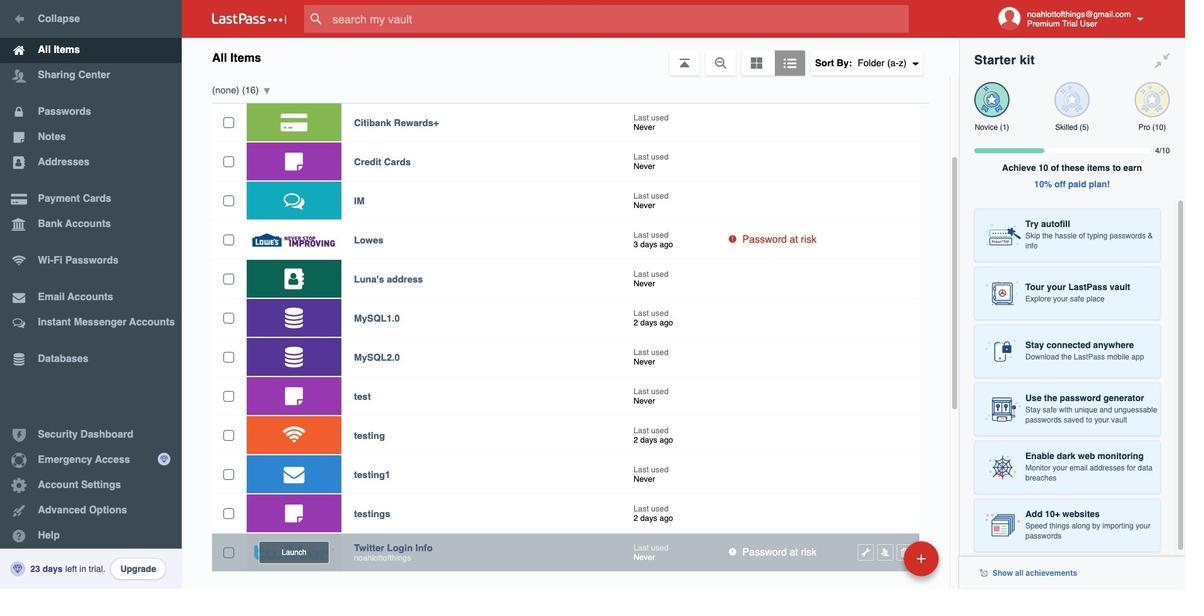Task type: locate. For each thing, give the bounding box(es) containing it.
new item navigation
[[817, 538, 947, 590]]

new item element
[[817, 541, 944, 577]]

main navigation navigation
[[0, 0, 182, 590]]

lastpass image
[[212, 13, 287, 25]]



Task type: describe. For each thing, give the bounding box(es) containing it.
vault options navigation
[[182, 38, 960, 76]]

search my vault text field
[[304, 5, 934, 33]]

Search search field
[[304, 5, 934, 33]]



Task type: vqa. For each thing, say whether or not it's contained in the screenshot.
Main navigation navigation on the left
yes



